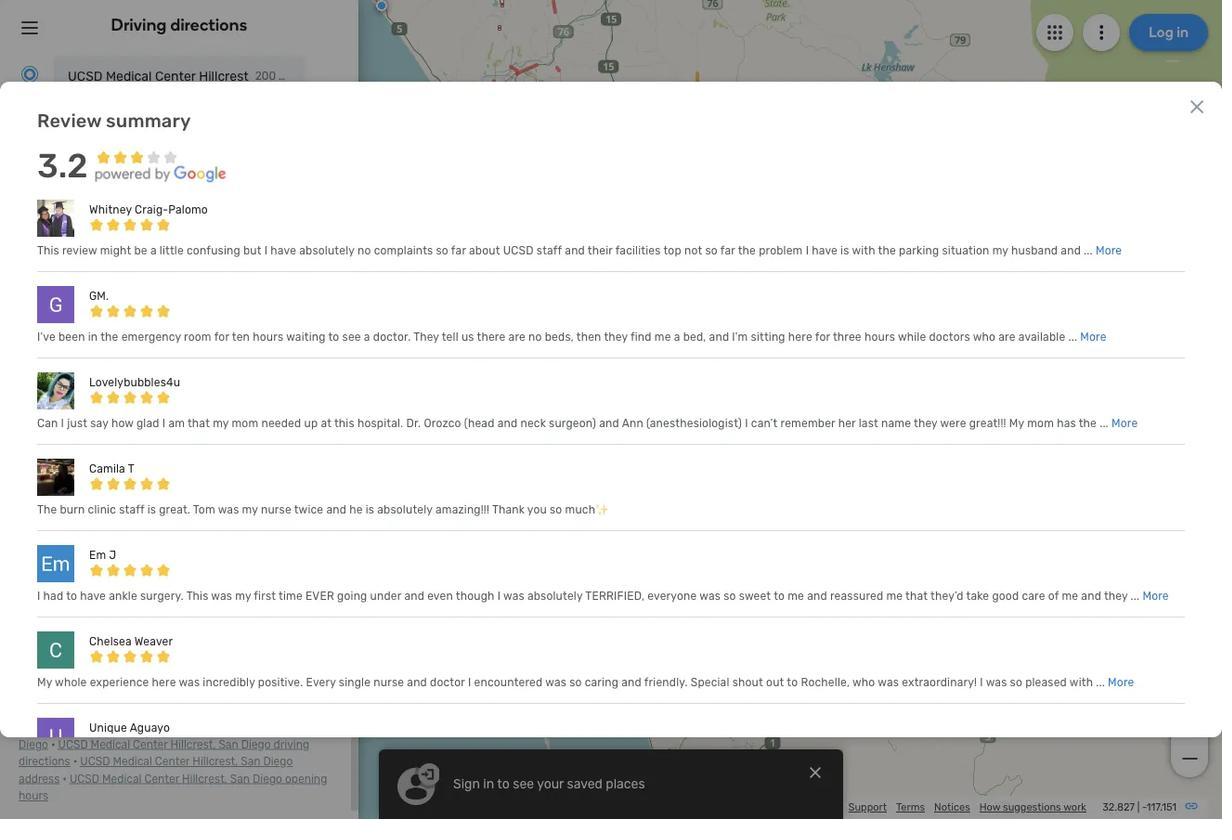 Task type: vqa. For each thing, say whether or not it's contained in the screenshot.
PM to the right
no



Task type: describe. For each thing, give the bounding box(es) containing it.
the right has
[[1079, 417, 1097, 430]]

1 horizontal spatial staff
[[537, 244, 562, 257]]

i right 'though'
[[498, 590, 501, 603]]

san inside 'ucsd medical center hillcrest, san diego driving directions'
[[219, 738, 238, 751]]

hours inside ucsd medical center hillcrest, san diego opening hours
[[19, 790, 48, 803]]

beds,
[[545, 331, 574, 344]]

san inside trader joe's 1072 camino del rio n, san diego, ca 92108, usa
[[268, 116, 288, 129]]

reassured
[[830, 590, 884, 603]]

ucsd medical center hillcrest
[[68, 68, 249, 84]]

1 vertical spatial see
[[513, 777, 534, 792]]

people also search for
[[19, 695, 152, 710]]

was right everyone
[[700, 590, 721, 603]]

am
[[168, 417, 185, 430]]

diego down had
[[45, 609, 80, 625]]

center down em j at left bottom
[[84, 576, 125, 591]]

0 vertical spatial directions
[[170, 15, 247, 35]]

to right had
[[66, 590, 77, 603]]

terms link
[[896, 801, 925, 814]]

doctors
[[929, 331, 970, 344]]

going
[[337, 590, 367, 603]]

snapdragon stadium las americas premium outlet center terminal 2 - san diego international airport rental car center at san diego international airport san diego zoo safari park san diego international airport fashion valley mall
[[19, 526, 286, 658]]

there
[[477, 331, 506, 344]]

image 2 of ucsd medical center hillcrest, san diego image
[[98, 308, 174, 384]]

diego inside ucsd medical center hillcrest, san diego address
[[263, 755, 293, 768]]

diego down outlet
[[171, 576, 206, 591]]

weaver
[[134, 635, 173, 648]]

0 horizontal spatial no
[[358, 244, 371, 257]]

1 vertical spatial this
[[186, 590, 208, 603]]

was left pleased
[[986, 676, 1007, 689]]

0 vertical spatial absolutely
[[299, 244, 355, 257]]

i right doctor
[[468, 676, 471, 689]]

x image
[[1186, 96, 1208, 118]]

image 1 of ucsd medical center hillcrest, san diego image
[[19, 308, 94, 384]]

usa for joe's
[[380, 116, 402, 129]]

and left their
[[565, 244, 585, 257]]

was down world
[[179, 676, 200, 689]]

ucsd for ucsd medical center hillcrest, san diego opening hours
[[70, 772, 99, 785]]

my right am
[[213, 417, 229, 430]]

3.2
[[37, 146, 88, 185]]

hillcrest, inside directions to ucsd medical center hillcrest, san diego
[[200, 721, 245, 734]]

sea
[[142, 643, 164, 658]]

bed,
[[683, 331, 706, 344]]

to right waiting
[[328, 331, 339, 344]]

hospital.
[[358, 417, 403, 430]]

so right not
[[705, 244, 718, 257]]

burn
[[60, 504, 85, 517]]

1 horizontal spatial for
[[214, 331, 229, 344]]

whitney craig-palomo
[[89, 203, 208, 217]]

1 horizontal spatial no
[[529, 331, 542, 344]]

just
[[67, 417, 87, 430]]

to right sign
[[497, 777, 510, 792]]

1 horizontal spatial -
[[1142, 801, 1147, 814]]

emergency
[[121, 331, 181, 344]]

while
[[898, 331, 926, 344]]

1 horizontal spatial my
[[1009, 417, 1025, 430]]

facilities
[[615, 244, 661, 257]]

2 vertical spatial absolutely
[[527, 590, 583, 603]]

glad
[[137, 417, 159, 430]]

diego up fashion valley mall link
[[45, 626, 80, 641]]

diego up at
[[120, 559, 154, 575]]

the left "parking"
[[878, 244, 896, 257]]

las
[[19, 543, 40, 558]]

take
[[966, 590, 989, 603]]

center inside directions to ucsd medical center hillcrest, san diego
[[162, 721, 197, 734]]

... right available
[[1069, 331, 1078, 344]]

photos
[[30, 281, 72, 296]]

i'm
[[732, 331, 748, 344]]

image 8 of ucsd medical center hillcrest, san diego image
[[257, 387, 333, 463]]

parking
[[899, 244, 939, 257]]

location image
[[19, 110, 41, 132]]

san diego zoo link
[[19, 660, 105, 675]]

san inside ucsd medical center hillcrest, san diego address
[[241, 755, 261, 768]]

and left ann
[[599, 417, 619, 430]]

twice
[[294, 504, 323, 517]]

em j
[[89, 549, 116, 562]]

name
[[881, 417, 911, 430]]

2 horizontal spatial is
[[841, 244, 849, 257]]

0 horizontal spatial a
[[150, 244, 157, 257]]

world
[[167, 643, 201, 658]]

san inside directions to ucsd medical center hillcrest, san diego
[[248, 721, 268, 734]]

sitting
[[751, 331, 786, 344]]

of
[[1048, 590, 1059, 603]]

i right the extraordinary! at the right bottom of the page
[[980, 676, 983, 689]]

was right 'tom'
[[218, 504, 239, 517]]

0 vertical spatial they
[[604, 331, 628, 344]]

needed
[[261, 417, 301, 430]]

friendly.
[[644, 676, 688, 689]]

sweet
[[739, 590, 771, 603]]

center inside ucsd medical center hillcrest, san diego opening hours
[[144, 772, 179, 785]]

was right 'though'
[[503, 590, 525, 603]]

0 horizontal spatial staff
[[119, 504, 144, 517]]

address
[[19, 772, 60, 785]]

0 vertical spatial this
[[37, 244, 59, 257]]

diego inside ucsd medical center hillcrest, san diego opening hours
[[253, 772, 282, 785]]

1 horizontal spatial in
[[483, 777, 494, 792]]

trader joe's 1072 camino del rio n, san diego, ca 92108, usa
[[68, 115, 402, 130]]

terminal 2 - san diego international airport link
[[19, 559, 280, 575]]

experience
[[90, 676, 149, 689]]

camila
[[89, 463, 125, 476]]

first
[[254, 590, 276, 603]]

surgery.
[[140, 590, 184, 603]]

ca for joe's
[[326, 116, 340, 129]]

terms
[[896, 801, 925, 814]]

to right the sweet
[[774, 590, 785, 603]]

image 3 of ucsd medical center hillcrest, san diego image
[[177, 308, 253, 384]]

ucsd medical center hillcrest, san diego opening hours link
[[19, 772, 327, 803]]

0 horizontal spatial in
[[88, 331, 98, 344]]

every
[[306, 676, 336, 689]]

fashion
[[19, 643, 66, 658]]

has
[[1057, 417, 1076, 430]]

lovelybubbles4u
[[89, 376, 180, 389]]

my whole experience here was incredibly positive. every single nurse and doctor i encountered was so caring and friendly. special shout out to rochelle, who was extraordinary! i was so pleased with ... more
[[37, 676, 1135, 689]]

and right caring
[[622, 676, 642, 689]]

snapdragon
[[19, 526, 92, 541]]

and left doctor
[[407, 676, 427, 689]]

diego inside 'ucsd medical center hillcrest, san diego driving directions'
[[241, 738, 271, 751]]

and left he
[[326, 504, 346, 517]]

0 horizontal spatial have
[[80, 590, 106, 603]]

1072 for joe's
[[147, 116, 172, 129]]

everyone
[[648, 590, 697, 603]]

ucsd for ucsd medical center hillcrest, san diego driving directions
[[58, 738, 88, 751]]

and left even
[[404, 590, 424, 603]]

been
[[58, 331, 85, 344]]

0 horizontal spatial with
[[852, 244, 876, 257]]

i left had
[[37, 590, 40, 603]]

2 horizontal spatial have
[[812, 244, 838, 257]]

complaints
[[374, 244, 433, 257]]

117.151
[[1147, 801, 1177, 814]]

ucsd inside directions to ucsd medical center hillcrest, san diego
[[87, 721, 117, 734]]

i left can't in the right bottom of the page
[[745, 417, 748, 430]]

say
[[90, 417, 108, 430]]

my left husband
[[993, 244, 1009, 257]]

... right has
[[1100, 417, 1109, 430]]

ucsd medical center hillcrest, san diego address link
[[19, 755, 293, 785]]

driving
[[274, 738, 309, 751]]

tom
[[193, 504, 215, 517]]

so left caring
[[570, 676, 582, 689]]

i left just
[[61, 417, 64, 430]]

0 vertical spatial airport
[[238, 559, 280, 575]]

so right the you
[[550, 504, 562, 517]]

image 5 of ucsd medical center hillcrest, san diego image
[[19, 387, 94, 463]]

the left problem
[[738, 244, 756, 257]]

san inside sea world san diego zoo
[[19, 660, 42, 675]]

zoom out image
[[1178, 748, 1201, 770]]

hillcrest, for address
[[193, 755, 238, 768]]

ucsd medical center hillcrest, san diego opening hours
[[19, 772, 327, 803]]

0 horizontal spatial places
[[65, 502, 104, 517]]

sign in to see your saved places
[[453, 777, 645, 792]]

usa for joe's,
[[673, 457, 697, 471]]

notices
[[934, 801, 970, 814]]

center right outlet
[[200, 543, 242, 558]]

show
[[19, 229, 52, 244]]

medical for ucsd medical center hillcrest
[[106, 68, 152, 84]]

hillcrest, for driving
[[170, 738, 216, 751]]

camino for joe's,
[[735, 431, 778, 445]]

1 horizontal spatial a
[[364, 331, 370, 344]]

2 horizontal spatial for
[[815, 331, 830, 344]]

you
[[527, 504, 547, 517]]

trader for joe's
[[68, 115, 106, 130]]

so left the sweet
[[724, 590, 736, 603]]

ucsd for ucsd medical center hillcrest
[[68, 68, 103, 84]]

1 horizontal spatial with
[[1070, 676, 1093, 689]]

might
[[100, 244, 131, 257]]

0 horizontal spatial is
[[147, 504, 156, 517]]

center inside ucsd medical center hillcrest, san diego address
[[155, 755, 190, 768]]

current location image
[[19, 63, 41, 85]]

rio for joe's,
[[653, 444, 671, 458]]

find
[[631, 331, 652, 344]]

j
[[109, 549, 116, 562]]

n, for joe's
[[255, 116, 265, 129]]

ucsd medical center hillcrest, san diego driving directions
[[19, 738, 309, 768]]

center inside 'ucsd medical center hillcrest, san diego driving directions'
[[133, 738, 168, 751]]

so right the complaints on the top left
[[436, 244, 449, 257]]

ucsd medical center hillcrest button
[[54, 56, 305, 93]]

and left i'm
[[709, 331, 729, 344]]

directions to ucsd medical center hillcrest, san diego
[[19, 721, 268, 751]]

caring
[[585, 676, 619, 689]]

- inside snapdragon stadium las americas premium outlet center terminal 2 - san diego international airport rental car center at san diego international airport san diego zoo safari park san diego international airport fashion valley mall
[[84, 559, 90, 575]]

shout
[[733, 676, 763, 689]]

fashion valley mall link
[[19, 643, 131, 658]]

ankle
[[109, 590, 137, 603]]

me right reassured
[[887, 590, 903, 603]]

zoom in image
[[1178, 718, 1201, 740]]

the burn clinic staff is great. tom was my nurse twice and he is absolutely amazing!!! thank you so much✨
[[37, 504, 607, 517]]

32.827
[[1103, 801, 1135, 814]]

valley
[[69, 643, 104, 658]]

remember
[[781, 417, 836, 430]]

2 vertical spatial they
[[1104, 590, 1128, 603]]

i right but
[[264, 244, 268, 257]]

1072 for joe's,
[[706, 431, 733, 445]]

show reviews
[[19, 229, 101, 244]]

was left caring
[[545, 676, 567, 689]]

my right 'tom'
[[242, 504, 258, 517]]

he
[[349, 504, 363, 517]]

were
[[940, 417, 967, 430]]

diego inside sea world san diego zoo
[[45, 660, 80, 675]]

nearby places
[[19, 502, 104, 517]]

(head
[[464, 417, 495, 430]]

1 horizontal spatial here
[[788, 331, 813, 344]]

1 vertical spatial places
[[606, 777, 645, 792]]

ucsd right about
[[503, 244, 534, 257]]

1 mom from the left
[[232, 417, 259, 430]]

1 horizontal spatial hours
[[253, 331, 284, 344]]

review summary
[[37, 110, 191, 132]]

they'd
[[931, 590, 964, 603]]

thank
[[492, 504, 525, 517]]

outlet
[[160, 543, 197, 558]]

0 vertical spatial see
[[342, 331, 361, 344]]

was left the extraordinary! at the right bottom of the page
[[878, 676, 899, 689]]



Task type: locate. For each thing, give the bounding box(es) containing it.
del down hillcrest
[[216, 116, 233, 129]]

ucsd inside ucsd medical center hillcrest, san diego opening hours
[[70, 772, 99, 785]]

far left about
[[451, 244, 466, 257]]

airport
[[238, 559, 280, 575], [19, 593, 61, 608], [163, 626, 205, 641]]

diego, inside trader joe's, 1072 camino del rio n, san diego, ca 92108, usa
[[713, 444, 748, 458]]

center inside "button"
[[155, 68, 196, 84]]

my
[[993, 244, 1009, 257], [213, 417, 229, 430], [242, 504, 258, 517], [235, 590, 251, 603]]

ca inside trader joe's, 1072 camino del rio n, san diego, ca 92108, usa
[[751, 444, 767, 458]]

i left am
[[162, 417, 166, 430]]

nurse for and
[[374, 676, 404, 689]]

diego
[[120, 559, 154, 575], [171, 576, 206, 591], [45, 609, 80, 625], [45, 626, 80, 641], [45, 660, 80, 675], [19, 738, 48, 751], [241, 738, 271, 751], [263, 755, 293, 768], [253, 772, 282, 785]]

2 vertical spatial airport
[[163, 626, 205, 641]]

diego inside directions to ucsd medical center hillcrest, san diego
[[19, 738, 48, 751]]

review
[[37, 110, 102, 132]]

even
[[427, 590, 453, 603]]

1 vertical spatial del
[[633, 444, 651, 458]]

1 horizontal spatial is
[[366, 504, 374, 517]]

1 vertical spatial diego,
[[713, 444, 748, 458]]

1 vertical spatial with
[[1070, 676, 1093, 689]]

ucsd for ucsd medical center hillcrest, san diego address
[[80, 755, 110, 768]]

san inside trader joe's, 1072 camino del rio n, san diego, ca 92108, usa
[[688, 444, 710, 458]]

92108,
[[343, 116, 378, 129], [633, 457, 670, 471]]

0 horizontal spatial that
[[188, 417, 210, 430]]

this
[[37, 244, 59, 257], [186, 590, 208, 603]]

92108, inside trader joe's 1072 camino del rio n, san diego, ca 92108, usa
[[343, 116, 378, 129]]

1 vertical spatial they
[[914, 417, 938, 430]]

how
[[980, 801, 1001, 814]]

here down sea world link
[[152, 676, 176, 689]]

diego, for joe's
[[291, 116, 323, 129]]

ucsd right the address
[[70, 772, 99, 785]]

0 horizontal spatial n,
[[255, 116, 265, 129]]

usa inside trader joe's 1072 camino del rio n, san diego, ca 92108, usa
[[380, 116, 402, 129]]

and right of
[[1081, 590, 1102, 603]]

then
[[577, 331, 601, 344]]

for
[[214, 331, 229, 344], [815, 331, 830, 344], [135, 695, 152, 710]]

0 horizontal spatial camino
[[174, 116, 214, 129]]

0 vertical spatial -
[[84, 559, 90, 575]]

0 horizontal spatial they
[[604, 331, 628, 344]]

0 horizontal spatial ca
[[326, 116, 340, 129]]

medical inside 'ucsd medical center hillcrest, san diego driving directions'
[[91, 738, 130, 751]]

summary
[[106, 110, 191, 132]]

a right be
[[150, 244, 157, 257]]

1 zoo from the top
[[83, 609, 105, 625]]

2 mom from the left
[[1027, 417, 1054, 430]]

0 vertical spatial who
[[973, 331, 996, 344]]

rio for joe's
[[236, 116, 252, 129]]

hillcrest, down 'ucsd medical center hillcrest, san diego driving directions'
[[182, 772, 227, 785]]

trader for joe's,
[[633, 431, 668, 445]]

... right of
[[1131, 590, 1140, 603]]

center up 'ucsd medical center hillcrest, san diego driving directions'
[[162, 721, 197, 734]]

chelsea weaver
[[89, 635, 173, 648]]

international left "ever"
[[209, 576, 286, 591]]

medical inside directions to ucsd medical center hillcrest, san diego
[[120, 721, 159, 734]]

nurse
[[261, 504, 291, 517], [374, 676, 404, 689]]

0 horizontal spatial nurse
[[261, 504, 291, 517]]

0 horizontal spatial here
[[152, 676, 176, 689]]

san inside ucsd medical center hillcrest, san diego opening hours
[[230, 772, 250, 785]]

1 vertical spatial usa
[[673, 457, 697, 471]]

are left available
[[999, 331, 1016, 344]]

1 far from the left
[[451, 244, 466, 257]]

0 vertical spatial my
[[1009, 417, 1025, 430]]

encountered
[[474, 676, 543, 689]]

incredibly
[[203, 676, 255, 689]]

center left hillcrest
[[155, 68, 196, 84]]

hours down the address
[[19, 790, 48, 803]]

1 horizontal spatial far
[[721, 244, 735, 257]]

here right "sitting"
[[788, 331, 813, 344]]

0 vertical spatial 92108,
[[343, 116, 378, 129]]

problem
[[759, 244, 803, 257]]

medical for ucsd medical center hillcrest, san diego driving directions
[[91, 738, 130, 751]]

neck
[[521, 417, 546, 430]]

search
[[91, 695, 132, 710]]

that left they'd
[[906, 590, 928, 603]]

n, inside trader joe's, 1072 camino del rio n, san diego, ca 92108, usa
[[674, 444, 686, 458]]

n, inside trader joe's 1072 camino del rio n, san diego, ca 92108, usa
[[255, 116, 265, 129]]

2 far from the left
[[721, 244, 735, 257]]

1 vertical spatial that
[[906, 590, 928, 603]]

medical inside ucsd medical center hillcrest, san diego address
[[113, 755, 152, 768]]

2 horizontal spatial hours
[[865, 331, 895, 344]]

sign
[[453, 777, 480, 792]]

32.827 | -117.151
[[1103, 801, 1177, 814]]

hillcrest
[[199, 68, 249, 84]]

me right the sweet
[[788, 590, 804, 603]]

1 vertical spatial no
[[529, 331, 542, 344]]

1 horizontal spatial who
[[973, 331, 996, 344]]

usa inside trader joe's, 1072 camino del rio n, san diego, ca 92108, usa
[[673, 457, 697, 471]]

absolutely left 'terrified,'
[[527, 590, 583, 603]]

and left neck
[[498, 417, 518, 430]]

i had to have ankle surgery. this was my first time ever going under and even though i was absolutely terrified, everyone was so sweet to me and reassured me that they'd take good care of me and they ... more
[[37, 590, 1169, 603]]

surgeon)
[[549, 417, 596, 430]]

del inside trader joe's, 1072 camino del rio n, san diego, ca 92108, usa
[[633, 444, 651, 458]]

camino for joe's
[[174, 116, 214, 129]]

92108, inside trader joe's, 1072 camino del rio n, san diego, ca 92108, usa
[[633, 457, 670, 471]]

is right he
[[366, 504, 374, 517]]

1 horizontal spatial 92108,
[[633, 457, 670, 471]]

medical for ucsd medical center hillcrest, san diego address
[[113, 755, 152, 768]]

driving
[[111, 15, 167, 35]]

see
[[342, 331, 361, 344], [513, 777, 534, 792]]

1 vertical spatial n,
[[674, 444, 686, 458]]

0 horizontal spatial mom
[[232, 417, 259, 430]]

opening
[[285, 772, 327, 785]]

hillcrest, down incredibly
[[200, 721, 245, 734]]

0 horizontal spatial this
[[37, 244, 59, 257]]

husband
[[1011, 244, 1058, 257]]

and left reassured
[[807, 590, 827, 603]]

me right of
[[1062, 590, 1079, 603]]

0 vertical spatial del
[[216, 116, 233, 129]]

hillcrest, inside 'ucsd medical center hillcrest, san diego driving directions'
[[170, 738, 216, 751]]

- right | on the right bottom
[[1142, 801, 1147, 814]]

hillcrest, up ucsd medical center hillcrest, san diego address
[[170, 738, 216, 751]]

image 6 of ucsd medical center hillcrest, san diego image
[[98, 387, 174, 463]]

available
[[1019, 331, 1066, 344]]

my left first at left bottom
[[235, 590, 251, 603]]

mom
[[232, 417, 259, 430], [1027, 417, 1054, 430]]

premium
[[102, 543, 157, 558]]

1 vertical spatial 92108,
[[633, 457, 670, 471]]

hillcrest, up ucsd medical center hillcrest, san diego opening hours link
[[193, 755, 238, 768]]

this right surgery.
[[186, 590, 208, 603]]

0 vertical spatial here
[[788, 331, 813, 344]]

1 vertical spatial trader
[[633, 431, 668, 445]]

mom left has
[[1027, 417, 1054, 430]]

much✨
[[565, 504, 607, 517]]

absolutely right he
[[377, 504, 433, 517]]

ucsd down search on the bottom of page
[[87, 721, 117, 734]]

no
[[358, 244, 371, 257], [529, 331, 542, 344]]

1 vertical spatial international
[[209, 576, 286, 591]]

diego,
[[291, 116, 323, 129], [713, 444, 748, 458]]

1072 inside trader joe's 1072 camino del rio n, san diego, ca 92108, usa
[[147, 116, 172, 129]]

mom left the needed
[[232, 417, 259, 430]]

del inside trader joe's 1072 camino del rio n, san diego, ca 92108, usa
[[216, 116, 233, 129]]

confusing
[[187, 244, 240, 257]]

0 horizontal spatial del
[[216, 116, 233, 129]]

nurse left twice
[[261, 504, 291, 517]]

1 horizontal spatial are
[[999, 331, 1016, 344]]

i right problem
[[806, 244, 809, 257]]

aguayo
[[130, 722, 170, 735]]

directions
[[170, 15, 247, 35], [19, 755, 70, 768]]

that right am
[[188, 417, 210, 430]]

was left first at left bottom
[[211, 590, 232, 603]]

dr.
[[406, 417, 421, 430]]

usa
[[380, 116, 402, 129], [673, 457, 697, 471]]

can i just say how glad i am that my mom needed up at this hospital.  dr. orozco (head and neck surgeon) and ann (anesthesiologist) i can't remember her last name they were great!!! my mom has the ... more
[[37, 417, 1138, 430]]

me
[[655, 331, 671, 344], [788, 590, 804, 603], [887, 590, 903, 603], [1062, 590, 1079, 603]]

1 vertical spatial camino
[[735, 431, 778, 445]]

for left ten
[[214, 331, 229, 344]]

medical inside "button"
[[106, 68, 152, 84]]

her
[[838, 417, 856, 430]]

zoo inside snapdragon stadium las americas premium outlet center terminal 2 - san diego international airport rental car center at san diego international airport san diego zoo safari park san diego international airport fashion valley mall
[[83, 609, 105, 625]]

1072
[[147, 116, 172, 129], [706, 431, 733, 445]]

ucsd inside 'ucsd medical center hillcrest, san diego driving directions'
[[58, 738, 88, 751]]

ucsd medical center hillcrest, san diego driving directions link
[[19, 738, 309, 768]]

in right sign
[[483, 777, 494, 792]]

care
[[1022, 590, 1045, 603]]

for left three
[[815, 331, 830, 344]]

1 vertical spatial staff
[[119, 504, 144, 517]]

1 horizontal spatial mom
[[1027, 417, 1054, 430]]

room
[[184, 331, 212, 344]]

n, for joe's,
[[674, 444, 686, 458]]

last
[[859, 417, 879, 430]]

staff left their
[[537, 244, 562, 257]]

0 vertical spatial trader
[[68, 115, 106, 130]]

image 4 of ucsd medical center hillcrest, san diego image
[[257, 308, 333, 384]]

to inside directions to ucsd medical center hillcrest, san diego
[[74, 721, 85, 734]]

1 vertical spatial airport
[[19, 593, 61, 608]]

1 horizontal spatial they
[[914, 417, 938, 430]]

1 vertical spatial my
[[37, 676, 52, 689]]

see left doctor.
[[342, 331, 361, 344]]

airport down rental
[[19, 593, 61, 608]]

[missing "en.livemap.styleguide.close" translation] image
[[806, 763, 825, 782]]

though
[[456, 590, 495, 603]]

far
[[451, 244, 466, 257], [721, 244, 735, 257]]

under
[[370, 590, 401, 603]]

ucsd inside ucsd medical center hillcrest "button"
[[68, 68, 103, 84]]

are right there
[[509, 331, 526, 344]]

0 vertical spatial rio
[[236, 116, 252, 129]]

0 horizontal spatial diego,
[[291, 116, 323, 129]]

and right husband
[[1061, 244, 1081, 257]]

is
[[841, 244, 849, 257], [147, 504, 156, 517], [366, 504, 374, 517]]

trader inside trader joe's, 1072 camino del rio n, san diego, ca 92108, usa
[[633, 431, 668, 445]]

they
[[414, 331, 439, 344]]

1072 down the (anesthesiologist)
[[706, 431, 733, 445]]

have up san diego zoo safari park link
[[80, 590, 106, 603]]

rio inside trader joe's 1072 camino del rio n, san diego, ca 92108, usa
[[236, 116, 252, 129]]

1 horizontal spatial airport
[[163, 626, 205, 641]]

doctor.
[[373, 331, 411, 344]]

1 vertical spatial 1072
[[706, 431, 733, 445]]

rio inside trader joe's, 1072 camino del rio n, san diego, ca 92108, usa
[[653, 444, 671, 458]]

that
[[188, 417, 210, 430], [906, 590, 928, 603]]

0 horizontal spatial airport
[[19, 593, 61, 608]]

center down ucsd medical center hillcrest, san diego driving directions link
[[144, 772, 179, 785]]

2 horizontal spatial a
[[674, 331, 680, 344]]

the right been
[[101, 331, 118, 344]]

0 vertical spatial usa
[[380, 116, 402, 129]]

this down show reviews
[[37, 244, 59, 257]]

rio down hillcrest
[[236, 116, 252, 129]]

medical inside ucsd medical center hillcrest, san diego opening hours
[[102, 772, 142, 785]]

diego, inside trader joe's 1072 camino del rio n, san diego, ca 92108, usa
[[291, 116, 323, 129]]

to right out
[[787, 676, 798, 689]]

top
[[664, 244, 682, 257]]

nearby
[[19, 502, 61, 517]]

who right rochelle, at bottom
[[853, 676, 875, 689]]

zoo inside sea world san diego zoo
[[83, 660, 105, 675]]

1 vertical spatial here
[[152, 676, 176, 689]]

del for joe's
[[216, 116, 233, 129]]

0 vertical spatial nurse
[[261, 504, 291, 517]]

me right find
[[655, 331, 671, 344]]

have
[[271, 244, 296, 257], [812, 244, 838, 257], [80, 590, 106, 603]]

1 are from the left
[[509, 331, 526, 344]]

the
[[37, 504, 57, 517]]

how
[[111, 417, 134, 430]]

nurse right single
[[374, 676, 404, 689]]

1072 inside trader joe's, 1072 camino del rio n, san diego, ca 92108, usa
[[706, 431, 733, 445]]

medical for ucsd medical center hillcrest, san diego opening hours
[[102, 772, 142, 785]]

0 horizontal spatial who
[[853, 676, 875, 689]]

they left 'were'
[[914, 417, 938, 430]]

1 vertical spatial zoo
[[83, 660, 105, 675]]

-
[[84, 559, 90, 575], [1142, 801, 1147, 814]]

camino inside trader joe's, 1072 camino del rio n, san diego, ca 92108, usa
[[735, 431, 778, 445]]

0 vertical spatial places
[[65, 502, 104, 517]]

hours left while
[[865, 331, 895, 344]]

1 horizontal spatial places
[[606, 777, 645, 792]]

1 horizontal spatial diego,
[[713, 444, 748, 458]]

1 horizontal spatial directions
[[170, 15, 247, 35]]

1 horizontal spatial this
[[186, 590, 208, 603]]

ca inside trader joe's 1072 camino del rio n, san diego, ca 92108, usa
[[326, 116, 340, 129]]

hillcrest, for opening
[[182, 772, 227, 785]]

stadium
[[96, 526, 146, 541]]

0 horizontal spatial directions
[[19, 755, 70, 768]]

0 vertical spatial that
[[188, 417, 210, 430]]

work
[[1064, 801, 1087, 814]]

diego down directions
[[19, 738, 48, 751]]

1 horizontal spatial rio
[[653, 444, 671, 458]]

2 are from the left
[[999, 331, 1016, 344]]

(anesthesiologist)
[[646, 417, 742, 430]]

saved
[[567, 777, 603, 792]]

1 horizontal spatial absolutely
[[377, 504, 433, 517]]

0 vertical spatial international
[[158, 559, 235, 575]]

0 horizontal spatial for
[[135, 695, 152, 710]]

joe's
[[109, 115, 141, 130]]

diego left opening
[[253, 772, 282, 785]]

nurse for twice
[[261, 504, 291, 517]]

be
[[134, 244, 147, 257]]

time
[[279, 590, 303, 603]]

whitney
[[89, 203, 132, 217]]

ca for joe's,
[[751, 444, 767, 458]]

ca
[[326, 116, 340, 129], [751, 444, 767, 458]]

but
[[243, 244, 262, 257]]

camila t
[[89, 463, 135, 476]]

0 horizontal spatial my
[[37, 676, 52, 689]]

diego down the driving
[[263, 755, 293, 768]]

image 7 of ucsd medical center hillcrest, san diego image
[[177, 387, 253, 463]]

92108, for joe's
[[343, 116, 378, 129]]

92108, for joe's,
[[633, 457, 670, 471]]

is left great.
[[147, 504, 156, 517]]

0 horizontal spatial 1072
[[147, 116, 172, 129]]

del for joe's,
[[633, 444, 651, 458]]

directions up the address
[[19, 755, 70, 768]]

absolutely right but
[[299, 244, 355, 257]]

1072 right joe's
[[147, 116, 172, 129]]

not
[[684, 244, 702, 257]]

hillcrest,
[[200, 721, 245, 734], [170, 738, 216, 751], [193, 755, 238, 768], [182, 772, 227, 785]]

hours right ten
[[253, 331, 284, 344]]

ucsd inside ucsd medical center hillcrest, san diego address
[[80, 755, 110, 768]]

0 horizontal spatial usa
[[380, 116, 402, 129]]

camino inside trader joe's 1072 camino del rio n, san diego, ca 92108, usa
[[174, 116, 214, 129]]

- right "2"
[[84, 559, 90, 575]]

rio down the (anesthesiologist)
[[653, 444, 671, 458]]

driving directions
[[111, 15, 247, 35]]

international up mall
[[83, 626, 160, 641]]

doctor
[[430, 676, 465, 689]]

unique aguayo
[[89, 722, 170, 735]]

whole
[[55, 676, 87, 689]]

1 vertical spatial nurse
[[374, 676, 404, 689]]

1 horizontal spatial del
[[633, 444, 651, 458]]

directions inside 'ucsd medical center hillcrest, san diego driving directions'
[[19, 755, 70, 768]]

my up people
[[37, 676, 52, 689]]

0 horizontal spatial are
[[509, 331, 526, 344]]

a left doctor.
[[364, 331, 370, 344]]

1 horizontal spatial have
[[271, 244, 296, 257]]

ucsd
[[68, 68, 103, 84], [503, 244, 534, 257], [87, 721, 117, 734], [58, 738, 88, 751], [80, 755, 110, 768], [70, 772, 99, 785]]

link image
[[1184, 799, 1199, 814]]

0 horizontal spatial absolutely
[[299, 244, 355, 257]]

2 vertical spatial international
[[83, 626, 160, 641]]

0 vertical spatial with
[[852, 244, 876, 257]]

far right not
[[721, 244, 735, 257]]

airport up first at left bottom
[[238, 559, 280, 575]]

support terms notices how suggestions work
[[849, 801, 1087, 814]]

clinic
[[88, 504, 116, 517]]

1 horizontal spatial trader
[[633, 431, 668, 445]]

see left your
[[513, 777, 534, 792]]

they left find
[[604, 331, 628, 344]]

was
[[218, 504, 239, 517], [211, 590, 232, 603], [503, 590, 525, 603], [700, 590, 721, 603], [179, 676, 200, 689], [545, 676, 567, 689], [878, 676, 899, 689], [986, 676, 1007, 689]]

directions to ucsd medical center hillcrest, san diego link
[[19, 721, 268, 751]]

i've
[[37, 331, 56, 344]]

2 zoo from the top
[[83, 660, 105, 675]]

0 vertical spatial diego,
[[291, 116, 323, 129]]

1 horizontal spatial see
[[513, 777, 534, 792]]

1 vertical spatial -
[[1142, 801, 1147, 814]]

hillcrest, inside ucsd medical center hillcrest, san diego address
[[193, 755, 238, 768]]

international down outlet
[[158, 559, 235, 575]]

up
[[304, 417, 318, 430]]

... right pleased
[[1096, 676, 1105, 689]]

1 horizontal spatial that
[[906, 590, 928, 603]]

so left pleased
[[1010, 676, 1023, 689]]

1 horizontal spatial n,
[[674, 444, 686, 458]]

hillcrest, inside ucsd medical center hillcrest, san diego opening hours
[[182, 772, 227, 785]]

diego, for joe's,
[[713, 444, 748, 458]]

with right pleased
[[1070, 676, 1093, 689]]

... right husband
[[1084, 244, 1093, 257]]



